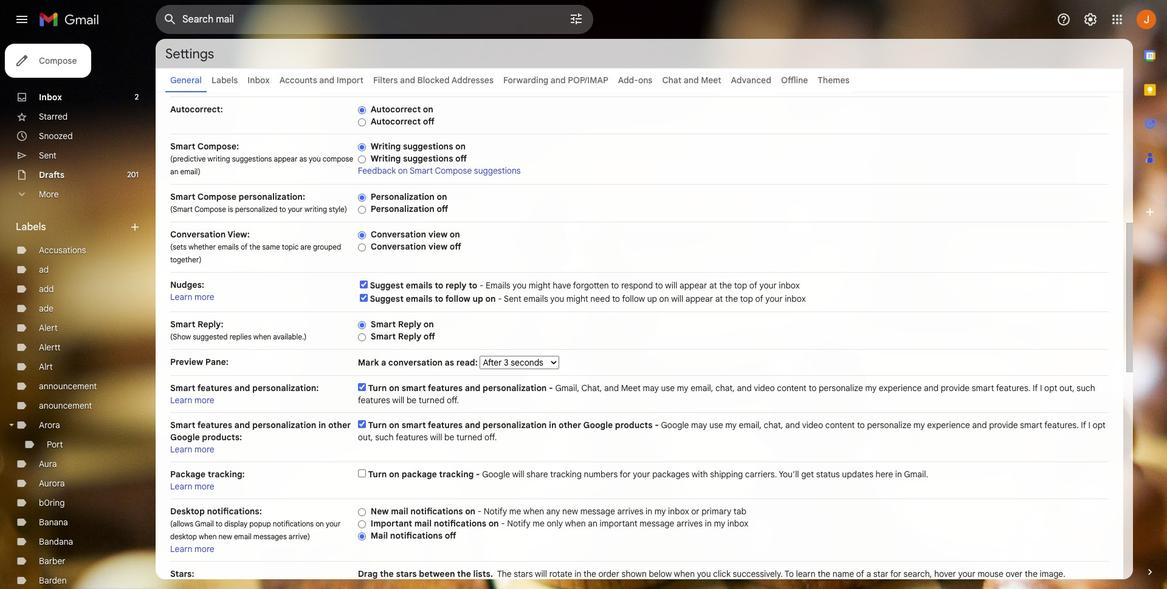 Task type: locate. For each thing, give the bounding box(es) containing it.
1 suggest from the top
[[370, 280, 404, 291]]

1 horizontal spatial new
[[562, 506, 578, 517]]

1 view from the top
[[428, 229, 448, 240]]

learn down nudges:
[[170, 292, 192, 303]]

inbox up starred link on the top
[[39, 92, 62, 103]]

None checkbox
[[360, 281, 368, 289], [360, 294, 368, 302], [358, 384, 366, 392], [358, 421, 366, 429], [358, 470, 366, 478], [360, 281, 368, 289], [360, 294, 368, 302], [358, 384, 366, 392], [358, 421, 366, 429], [358, 470, 366, 478]]

autocorrect up autocorrect off on the top left of page
[[371, 104, 421, 115]]

inbox right the labels "link"
[[248, 75, 270, 86]]

Autocorrect off radio
[[358, 118, 366, 127]]

2 follow from the left
[[622, 294, 645, 305]]

1 vertical spatial autocorrect
[[371, 116, 421, 127]]

0 vertical spatial personalize
[[819, 383, 863, 394]]

learn
[[796, 569, 816, 580]]

1 vertical spatial at
[[715, 294, 723, 305]]

labels down more at the top left of the page
[[16, 221, 46, 233]]

1 horizontal spatial features.
[[1045, 420, 1079, 431]]

2 reply from the top
[[398, 331, 421, 342]]

when right replies
[[253, 333, 271, 342]]

personalization for turn on smart features and personalization in other google products -
[[483, 420, 547, 431]]

more down products:
[[195, 444, 214, 455]]

updates
[[842, 469, 874, 480]]

conversation for conversation view off
[[371, 241, 426, 252]]

1 more from the top
[[195, 292, 214, 303]]

1 horizontal spatial up
[[647, 294, 657, 305]]

for right numbers
[[620, 469, 631, 480]]

1 horizontal spatial stars
[[514, 569, 533, 580]]

conversation up conversation view off
[[371, 229, 426, 240]]

1 horizontal spatial arrives
[[677, 519, 703, 530]]

turn for turn on smart features and personalization in other google products -
[[368, 420, 387, 431]]

1 horizontal spatial out,
[[1060, 383, 1075, 394]]

1 autocorrect from the top
[[371, 104, 421, 115]]

2 suggest from the top
[[370, 294, 404, 305]]

emails down view:
[[218, 243, 239, 252]]

1 horizontal spatial me
[[533, 519, 545, 530]]

0 horizontal spatial provide
[[941, 383, 970, 394]]

4 more from the top
[[195, 482, 214, 492]]

personalized
[[235, 205, 278, 214]]

0 horizontal spatial off.
[[447, 395, 459, 406]]

smart inside smart features and personalization: learn more
[[170, 383, 195, 394]]

suggest for suggest emails to reply to - emails you might have forgotten to respond to will appear at the top of your inbox
[[370, 280, 404, 291]]

1 horizontal spatial email,
[[739, 420, 762, 431]]

personalize inside google may use my email, chat, and video content to personalize my experience and provide smart features. if i opt out, such features will be turned off.
[[867, 420, 912, 431]]

settings
[[165, 45, 214, 62]]

to inside google may use my email, chat, and video content to personalize my experience and provide smart features. if i opt out, such features will be turned off.
[[857, 420, 865, 431]]

only
[[547, 519, 563, 530]]

1 vertical spatial meet
[[621, 383, 641, 394]]

1 vertical spatial out,
[[358, 432, 373, 443]]

features down pane:
[[197, 383, 232, 394]]

0 vertical spatial mail
[[391, 506, 408, 517]]

might left have
[[529, 280, 551, 291]]

inbox inside labels navigation
[[39, 92, 62, 103]]

advanced search options image
[[564, 7, 589, 31]]

preview pane:
[[170, 357, 229, 368]]

features inside gmail, chat, and meet may use my email, chat, and video content to personalize my experience and provide smart features. if i opt out, such features will be turned off.
[[358, 395, 390, 406]]

arrives up important
[[617, 506, 644, 517]]

1 horizontal spatial inbox link
[[248, 75, 270, 86]]

0 horizontal spatial follow
[[445, 294, 471, 305]]

suggest emails to follow up on - sent emails you might need to follow up on will appear at the top of your inbox
[[370, 294, 806, 305]]

off. down turn on smart features and personalization in other google products -
[[485, 432, 497, 443]]

learn more link for smart features and personalization in other google products:
[[170, 444, 214, 455]]

inbox link right the labels "link"
[[248, 75, 270, 86]]

1 horizontal spatial may
[[691, 420, 707, 431]]

a right mark on the bottom
[[381, 357, 386, 368]]

message
[[580, 506, 615, 517], [640, 519, 675, 530]]

your inside desktop notifications: (allows gmail to display popup notifications on your desktop when new email messages arrive) learn more
[[326, 520, 341, 529]]

google may use my email, chat, and video content to personalize my experience and provide smart features. if i opt out, such features will be turned off.
[[358, 420, 1106, 443]]

4 learn more link from the top
[[170, 482, 214, 492]]

view down conversation view on
[[428, 241, 448, 252]]

0 horizontal spatial arrives
[[617, 506, 644, 517]]

1 horizontal spatial chat,
[[764, 420, 783, 431]]

be down turn on smart features and personalization -
[[444, 432, 454, 443]]

smart inside gmail, chat, and meet may use my email, chat, and video content to personalize my experience and provide smart features. if i opt out, such features will be turned off.
[[972, 383, 994, 394]]

Personalization on radio
[[358, 193, 366, 202]]

content inside gmail, chat, and meet may use my email, chat, and video content to personalize my experience and provide smart features. if i opt out, such features will be turned off.
[[777, 383, 807, 394]]

1 vertical spatial sent
[[504, 294, 521, 305]]

more down nudges:
[[195, 292, 214, 303]]

you down have
[[550, 294, 564, 305]]

and
[[319, 75, 335, 86], [400, 75, 415, 86], [551, 75, 566, 86], [684, 75, 699, 86], [234, 383, 250, 394], [465, 383, 481, 394], [604, 383, 619, 394], [737, 383, 752, 394], [924, 383, 939, 394], [234, 420, 250, 431], [465, 420, 481, 431], [786, 420, 800, 431], [972, 420, 987, 431]]

personalization up turn on smart features and personalization in other google products -
[[483, 383, 547, 394]]

personalization for personalization off
[[371, 204, 435, 215]]

labels for labels "heading"
[[16, 221, 46, 233]]

notify for notify me when any new message arrives in my inbox or primary tab
[[484, 506, 507, 517]]

me left any
[[509, 506, 521, 517]]

more inside desktop notifications: (allows gmail to display popup notifications on your desktop when new email messages arrive) learn more
[[195, 544, 214, 555]]

inbox for topmost inbox link
[[248, 75, 270, 86]]

video up google may use my email, chat, and video content to personalize my experience and provide smart features. if i opt out, such features will be turned off.
[[754, 383, 775, 394]]

0 horizontal spatial video
[[754, 383, 775, 394]]

1 vertical spatial as
[[445, 357, 454, 368]]

add
[[39, 284, 54, 295]]

shipping
[[710, 469, 743, 480]]

learn inside smart features and personalization: learn more
[[170, 395, 192, 406]]

1 learn from the top
[[170, 292, 192, 303]]

content inside google may use my email, chat, and video content to personalize my experience and provide smart features. if i opt out, such features will be turned off.
[[826, 420, 855, 431]]

main menu image
[[15, 12, 29, 27]]

same
[[262, 243, 280, 252]]

Search mail text field
[[182, 13, 535, 26]]

1 vertical spatial mail
[[414, 519, 432, 530]]

package
[[402, 469, 437, 480]]

3 learn more link from the top
[[170, 444, 214, 455]]

off for view
[[450, 241, 461, 252]]

general
[[170, 75, 202, 86]]

smart reply off
[[371, 331, 435, 342]]

notify left only
[[507, 519, 531, 530]]

personalization down personalization on
[[371, 204, 435, 215]]

writing down the compose: at the left top
[[208, 154, 230, 164]]

below
[[649, 569, 672, 580]]

more down package
[[195, 482, 214, 492]]

google left products:
[[170, 432, 200, 443]]

personalization for personalization on
[[371, 192, 435, 202]]

1 horizontal spatial use
[[710, 420, 723, 431]]

status
[[816, 469, 840, 480]]

learn down 'preview'
[[170, 395, 192, 406]]

0 vertical spatial off.
[[447, 395, 459, 406]]

google right products
[[661, 420, 689, 431]]

style)
[[329, 205, 347, 214]]

1 vertical spatial personalize
[[867, 420, 912, 431]]

meet
[[701, 75, 721, 86], [621, 383, 641, 394]]

0 vertical spatial reply
[[398, 319, 421, 330]]

0 vertical spatial if
[[1033, 383, 1038, 394]]

star
[[874, 569, 889, 580]]

messages
[[253, 533, 287, 542]]

accusations link
[[39, 245, 86, 256]]

smart up (smart
[[170, 192, 195, 202]]

stars
[[396, 569, 417, 580], [514, 569, 533, 580]]

0 vertical spatial out,
[[1060, 383, 1075, 394]]

smart up (show
[[170, 319, 195, 330]]

smart for smart reply: (show suggested replies when available.)
[[170, 319, 195, 330]]

Personalization off radio
[[358, 205, 366, 215]]

bandana
[[39, 537, 73, 548]]

-
[[480, 280, 484, 291], [498, 294, 502, 305], [549, 383, 553, 394], [655, 420, 659, 431], [476, 469, 480, 480], [478, 506, 482, 517], [501, 519, 505, 530]]

0 horizontal spatial personalize
[[819, 383, 863, 394]]

provide inside gmail, chat, and meet may use my email, chat, and video content to personalize my experience and provide smart features. if i opt out, such features will be turned off.
[[941, 383, 970, 394]]

conversation
[[170, 229, 226, 240], [371, 229, 426, 240], [371, 241, 426, 252]]

notify for notify me only when an important message arrives in my inbox
[[507, 519, 531, 530]]

smart up package
[[170, 420, 195, 431]]

1 horizontal spatial meet
[[701, 75, 721, 86]]

opt inside google may use my email, chat, and video content to personalize my experience and provide smart features. if i opt out, such features will be turned off.
[[1093, 420, 1106, 431]]

1 horizontal spatial sent
[[504, 294, 521, 305]]

such inside gmail, chat, and meet may use my email, chat, and video content to personalize my experience and provide smart features. if i opt out, such features will be turned off.
[[1077, 383, 1095, 394]]

1 reply from the top
[[398, 319, 421, 330]]

1 horizontal spatial video
[[802, 420, 823, 431]]

1 vertical spatial such
[[375, 432, 394, 443]]

to inside gmail, chat, and meet may use my email, chat, and video content to personalize my experience and provide smart features. if i opt out, such features will be turned off.
[[809, 383, 817, 394]]

meet right chat
[[701, 75, 721, 86]]

0 horizontal spatial labels
[[16, 221, 46, 233]]

view for on
[[428, 229, 448, 240]]

smart inside 'smart compose: (predictive writing suggestions appear as you compose an email)'
[[170, 141, 195, 152]]

chat,
[[581, 383, 602, 394]]

0 horizontal spatial use
[[661, 383, 675, 394]]

message right important
[[640, 519, 675, 530]]

Important mail notifications on radio
[[358, 520, 366, 529]]

personalization for turn on smart features and personalization -
[[483, 383, 547, 394]]

0 vertical spatial view
[[428, 229, 448, 240]]

1 other from the left
[[328, 420, 351, 431]]

add-
[[618, 75, 638, 86]]

filters
[[373, 75, 398, 86]]

1 horizontal spatial follow
[[622, 294, 645, 305]]

pop/imap
[[568, 75, 608, 86]]

0 vertical spatial writing
[[371, 141, 401, 152]]

1 vertical spatial notify
[[507, 519, 531, 530]]

2 writing from the top
[[371, 153, 401, 164]]

0 vertical spatial sent
[[39, 150, 56, 161]]

1 vertical spatial be
[[444, 432, 454, 443]]

smart for smart reply off
[[371, 331, 396, 342]]

1 vertical spatial may
[[691, 420, 707, 431]]

0 vertical spatial personalization:
[[239, 192, 305, 202]]

image.
[[1040, 569, 1066, 580]]

0 horizontal spatial be
[[407, 395, 417, 406]]

offline
[[781, 75, 808, 86]]

chat, up carriers.
[[764, 420, 783, 431]]

off up feedback on smart compose suggestions link on the top left
[[455, 153, 467, 164]]

turned down turn on smart features and personalization -
[[419, 395, 445, 406]]

may up products
[[643, 383, 659, 394]]

accusations
[[39, 245, 86, 256]]

an inside 'smart compose: (predictive writing suggestions appear as you compose an email)'
[[170, 167, 178, 176]]

0 vertical spatial suggest
[[370, 280, 404, 291]]

Mail notifications off radio
[[358, 532, 366, 542]]

emails left reply
[[406, 280, 433, 291]]

forwarding
[[503, 75, 549, 86]]

stars right the
[[514, 569, 533, 580]]

and inside smart features and personalization in other google products: learn more
[[234, 420, 250, 431]]

1 horizontal spatial turned
[[457, 432, 482, 443]]

personalization up share
[[483, 420, 547, 431]]

1 horizontal spatial tracking
[[550, 469, 582, 480]]

learn inside 'nudges: learn more'
[[170, 292, 192, 303]]

compose left "is"
[[195, 205, 226, 214]]

meet up products
[[621, 383, 641, 394]]

mail up important
[[391, 506, 408, 517]]

1 vertical spatial turn
[[368, 420, 387, 431]]

Writing suggestions off radio
[[358, 155, 366, 164]]

5 more from the top
[[195, 544, 214, 555]]

i inside google may use my email, chat, and video content to personalize my experience and provide smart features. if i opt out, such features will be turned off.
[[1089, 420, 1091, 431]]

1 writing from the top
[[371, 141, 401, 152]]

when inside desktop notifications: (allows gmail to display popup notifications on your desktop when new email messages arrive) learn more
[[199, 533, 217, 542]]

2 personalization from the top
[[371, 204, 435, 215]]

email)
[[180, 167, 200, 176]]

email, down gmail, chat, and meet may use my email, chat, and video content to personalize my experience and provide smart features. if i opt out, such features will be turned off. in the bottom of the page
[[739, 420, 762, 431]]

smart inside the smart compose personalization: (smart compose is personalized to your writing style)
[[170, 192, 195, 202]]

rotate
[[549, 569, 572, 580]]

google left products
[[583, 420, 613, 431]]

smart inside smart features and personalization in other google products: learn more
[[170, 420, 195, 431]]

notifications:
[[207, 506, 262, 517]]

google left share
[[482, 469, 510, 480]]

smart inside smart reply: (show suggested replies when available.)
[[170, 319, 195, 330]]

google
[[583, 420, 613, 431], [661, 420, 689, 431], [170, 432, 200, 443], [482, 469, 510, 480]]

sent down emails
[[504, 294, 521, 305]]

are
[[301, 243, 311, 252]]

mouse
[[978, 569, 1004, 580]]

1 vertical spatial opt
[[1093, 420, 1106, 431]]

3 learn from the top
[[170, 444, 192, 455]]

0 vertical spatial autocorrect
[[371, 104, 421, 115]]

personalization: inside smart features and personalization: learn more
[[252, 383, 319, 394]]

1 horizontal spatial a
[[867, 569, 871, 580]]

alrt link
[[39, 362, 53, 373]]

snoozed
[[39, 131, 73, 142]]

available.)
[[273, 333, 307, 342]]

smart right smart reply off radio at the bottom left of the page
[[371, 331, 396, 342]]

search,
[[904, 569, 932, 580]]

0 vertical spatial notify
[[484, 506, 507, 517]]

0 vertical spatial an
[[170, 167, 178, 176]]

suggest for suggest emails to follow up on - sent emails you might need to follow up on will appear at the top of your inbox
[[370, 294, 404, 305]]

personalization: inside the smart compose personalization: (smart compose is personalized to your writing style)
[[239, 192, 305, 202]]

conversation inside conversation view: (sets whether emails of the same topic are grouped together)
[[170, 229, 226, 240]]

0 vertical spatial chat,
[[716, 383, 735, 394]]

learn more link for package tracking:
[[170, 482, 214, 492]]

message up important
[[580, 506, 615, 517]]

learn more link down nudges:
[[170, 292, 214, 303]]

1 vertical spatial reply
[[398, 331, 421, 342]]

2
[[135, 92, 139, 102]]

learn down package
[[170, 482, 192, 492]]

aura
[[39, 459, 57, 470]]

1 personalization from the top
[[371, 192, 435, 202]]

1 horizontal spatial mail
[[414, 519, 432, 530]]

1 horizontal spatial writing
[[305, 205, 327, 214]]

personalization: down available.)
[[252, 383, 319, 394]]

your inside the smart compose personalization: (smart compose is personalized to your writing style)
[[288, 205, 303, 214]]

0 horizontal spatial stars
[[396, 569, 417, 580]]

1 horizontal spatial provide
[[989, 420, 1018, 431]]

order
[[599, 569, 620, 580]]

smart right smart reply on option
[[371, 319, 396, 330]]

inbox link up starred link on the top
[[39, 92, 62, 103]]

need
[[591, 294, 610, 305]]

mail notifications off
[[371, 531, 456, 542]]

2 turn from the top
[[368, 420, 387, 431]]

features up products:
[[197, 420, 232, 431]]

view for off
[[428, 241, 448, 252]]

1 up from the left
[[473, 294, 483, 305]]

0 horizontal spatial writing
[[208, 154, 230, 164]]

me
[[509, 506, 521, 517], [533, 519, 545, 530]]

new
[[562, 506, 578, 517], [219, 533, 232, 542]]

compose inside button
[[39, 55, 77, 66]]

an for important
[[588, 519, 598, 530]]

0 horizontal spatial turned
[[419, 395, 445, 406]]

for right the 'star'
[[891, 569, 902, 580]]

an left important
[[588, 519, 598, 530]]

1 vertical spatial chat,
[[764, 420, 783, 431]]

2 learn from the top
[[170, 395, 192, 406]]

learn
[[170, 292, 192, 303], [170, 395, 192, 406], [170, 444, 192, 455], [170, 482, 192, 492], [170, 544, 192, 555]]

arrives down or at the bottom of page
[[677, 519, 703, 530]]

banana
[[39, 517, 68, 528]]

smart for smart compose: (predictive writing suggestions appear as you compose an email)
[[170, 141, 195, 152]]

0 vertical spatial personalization
[[371, 192, 435, 202]]

conversation up whether
[[170, 229, 226, 240]]

Smart Reply on radio
[[358, 321, 366, 330]]

0 horizontal spatial content
[[777, 383, 807, 394]]

an for email)
[[170, 167, 178, 176]]

learn inside package tracking: learn more
[[170, 482, 192, 492]]

1 horizontal spatial be
[[444, 432, 454, 443]]

the
[[249, 243, 260, 252], [719, 280, 732, 291], [725, 294, 738, 305], [380, 569, 394, 580], [457, 569, 471, 580], [584, 569, 596, 580], [818, 569, 831, 580], [1025, 569, 1038, 580]]

smart reply: (show suggested replies when available.)
[[170, 319, 307, 342]]

1 vertical spatial an
[[588, 519, 598, 530]]

sent up drafts
[[39, 150, 56, 161]]

personalization up personalization off
[[371, 192, 435, 202]]

writing up 'feedback'
[[371, 153, 401, 164]]

features up the package
[[396, 432, 428, 443]]

click
[[713, 569, 731, 580]]

google inside smart features and personalization in other google products: learn more
[[170, 432, 200, 443]]

2 learn more link from the top
[[170, 395, 214, 406]]

learn more link down package
[[170, 482, 214, 492]]

you inside 'smart compose: (predictive writing suggestions appear as you compose an email)'
[[309, 154, 321, 164]]

follow down reply
[[445, 294, 471, 305]]

personalization
[[371, 192, 435, 202], [371, 204, 435, 215]]

emails
[[218, 243, 239, 252], [406, 280, 433, 291], [406, 294, 433, 305], [524, 294, 548, 305]]

off up between
[[445, 531, 456, 542]]

(predictive
[[170, 154, 206, 164]]

features inside smart features and personalization: learn more
[[197, 383, 232, 394]]

0 vertical spatial be
[[407, 395, 417, 406]]

turned inside google may use my email, chat, and video content to personalize my experience and provide smart features. if i opt out, such features will be turned off.
[[457, 432, 482, 443]]

more button
[[0, 185, 146, 204]]

more down preview pane:
[[195, 395, 214, 406]]

2 view from the top
[[428, 241, 448, 252]]

1 learn more link from the top
[[170, 292, 214, 303]]

notifications inside desktop notifications: (allows gmail to display popup notifications on your desktop when new email messages arrive) learn more
[[273, 520, 314, 529]]

0 horizontal spatial new
[[219, 533, 232, 542]]

1 vertical spatial message
[[640, 519, 675, 530]]

Autocorrect on radio
[[358, 106, 366, 115]]

tracking right share
[[550, 469, 582, 480]]

reply for off
[[398, 331, 421, 342]]

1 vertical spatial i
[[1089, 420, 1091, 431]]

1 vertical spatial video
[[802, 420, 823, 431]]

1 vertical spatial writing
[[305, 205, 327, 214]]

me left only
[[533, 519, 545, 530]]

be inside gmail, chat, and meet may use my email, chat, and video content to personalize my experience and provide smart features. if i opt out, such features will be turned off.
[[407, 395, 417, 406]]

port
[[47, 440, 63, 451]]

4 learn from the top
[[170, 482, 192, 492]]

smart compose personalization: (smart compose is personalized to your writing style)
[[170, 192, 347, 214]]

conversation down conversation view on
[[371, 241, 426, 252]]

tab list
[[1133, 39, 1167, 546]]

video up get
[[802, 420, 823, 431]]

1 turn from the top
[[368, 383, 387, 394]]

0 vertical spatial email,
[[691, 383, 713, 394]]

google inside google may use my email, chat, and video content to personalize my experience and provide smart features. if i opt out, such features will be turned off.
[[661, 420, 689, 431]]

0 vertical spatial me
[[509, 506, 521, 517]]

3 more from the top
[[195, 444, 214, 455]]

reply down smart reply on
[[398, 331, 421, 342]]

0 horizontal spatial other
[[328, 420, 351, 431]]

0 horizontal spatial such
[[375, 432, 394, 443]]

off. inside gmail, chat, and meet may use my email, chat, and video content to personalize my experience and provide smart features. if i opt out, such features will be turned off.
[[447, 395, 459, 406]]

bandana link
[[39, 537, 73, 548]]

0 vertical spatial might
[[529, 280, 551, 291]]

feedback on smart compose suggestions link
[[358, 165, 521, 176]]

off. down turn on smart features and personalization -
[[447, 395, 459, 406]]

Writing suggestions on radio
[[358, 143, 366, 152]]

tracking right the package
[[439, 469, 474, 480]]

2 autocorrect from the top
[[371, 116, 421, 127]]

more inside package tracking: learn more
[[195, 482, 214, 492]]

be down conversation
[[407, 395, 417, 406]]

a left the 'star'
[[867, 569, 871, 580]]

when down gmail
[[199, 533, 217, 542]]

drafts
[[39, 170, 65, 181]]

0 horizontal spatial might
[[529, 280, 551, 291]]

barden link
[[39, 576, 67, 587]]

None search field
[[156, 5, 593, 34]]

1 vertical spatial view
[[428, 241, 448, 252]]

2 vertical spatial turn
[[368, 469, 387, 480]]

turn for turn on smart features and personalization -
[[368, 383, 387, 394]]

writing left style)
[[305, 205, 327, 214]]

off.
[[447, 395, 459, 406], [485, 432, 497, 443]]

mail up mail notifications off
[[414, 519, 432, 530]]

smart down 'preview'
[[170, 383, 195, 394]]

opt inside gmail, chat, and meet may use my email, chat, and video content to personalize my experience and provide smart features. if i opt out, such features will be turned off.
[[1045, 383, 1058, 394]]

experience
[[879, 383, 922, 394], [927, 420, 970, 431]]

1 horizontal spatial message
[[640, 519, 675, 530]]

reply
[[398, 319, 421, 330], [398, 331, 421, 342]]

0 vertical spatial i
[[1040, 383, 1042, 394]]

off up the mark a conversation as read:
[[424, 331, 435, 342]]

reply up smart reply off
[[398, 319, 421, 330]]

arrives
[[617, 506, 644, 517], [677, 519, 703, 530]]

out, inside gmail, chat, and meet may use my email, chat, and video content to personalize my experience and provide smart features. if i opt out, such features will be turned off.
[[1060, 383, 1075, 394]]

0 horizontal spatial meet
[[621, 383, 641, 394]]

features down mark on the bottom
[[358, 395, 390, 406]]

1 vertical spatial inbox
[[39, 92, 62, 103]]

labels inside navigation
[[16, 221, 46, 233]]

in
[[319, 420, 326, 431], [549, 420, 557, 431], [895, 469, 902, 480], [646, 506, 652, 517], [705, 519, 712, 530], [575, 569, 581, 580]]

1 horizontal spatial personalize
[[867, 420, 912, 431]]

2 more from the top
[[195, 395, 214, 406]]

1 vertical spatial personalization:
[[252, 383, 319, 394]]

learn down "desktop"
[[170, 544, 192, 555]]

chat,
[[716, 383, 735, 394], [764, 420, 783, 431]]

1 vertical spatial labels
[[16, 221, 46, 233]]

barber link
[[39, 556, 65, 567]]

sent inside labels navigation
[[39, 150, 56, 161]]

personalize
[[819, 383, 863, 394], [867, 420, 912, 431]]

may down gmail, chat, and meet may use my email, chat, and video content to personalize my experience and provide smart features. if i opt out, such features will be turned off. in the bottom of the page
[[691, 420, 707, 431]]

will
[[665, 280, 678, 291], [671, 294, 683, 305], [392, 395, 405, 406], [430, 432, 442, 443], [512, 469, 524, 480], [535, 569, 547, 580]]

labels heading
[[16, 221, 129, 233]]

settings image
[[1083, 12, 1098, 27]]

0 horizontal spatial experience
[[879, 383, 922, 394]]

add-ons link
[[618, 75, 653, 86]]

3 turn from the top
[[368, 469, 387, 480]]

0 vertical spatial message
[[580, 506, 615, 517]]

will inside gmail, chat, and meet may use my email, chat, and video content to personalize my experience and provide smart features. if i opt out, such features will be turned off.
[[392, 395, 405, 406]]

off
[[423, 116, 435, 127], [455, 153, 467, 164], [437, 204, 448, 215], [450, 241, 461, 252], [424, 331, 435, 342], [445, 531, 456, 542]]

accounts and import link
[[279, 75, 364, 86]]

may inside gmail, chat, and meet may use my email, chat, and video content to personalize my experience and provide smart features. if i opt out, such features will be turned off.
[[643, 383, 659, 394]]

aura link
[[39, 459, 57, 470]]

1 vertical spatial writing
[[371, 153, 401, 164]]

learn more link down "desktop"
[[170, 544, 214, 555]]

0 horizontal spatial email,
[[691, 383, 713, 394]]

you right emails
[[513, 280, 527, 291]]

2 tracking from the left
[[550, 469, 582, 480]]

new down the display
[[219, 533, 232, 542]]

5 learn from the top
[[170, 544, 192, 555]]

1 horizontal spatial other
[[559, 420, 581, 431]]

learn up package
[[170, 444, 192, 455]]

video inside gmail, chat, and meet may use my email, chat, and video content to personalize my experience and provide smart features. if i opt out, such features will be turned off.
[[754, 383, 775, 394]]

learn more link for nudges:
[[170, 292, 214, 303]]

on inside desktop notifications: (allows gmail to display popup notifications on your desktop when new email messages arrive) learn more
[[316, 520, 324, 529]]

video inside google may use my email, chat, and video content to personalize my experience and provide smart features. if i opt out, such features will be turned off.
[[802, 420, 823, 431]]



Task type: vqa. For each thing, say whether or not it's contained in the screenshot.
3
no



Task type: describe. For each thing, give the bounding box(es) containing it.
features. inside google may use my email, chat, and video content to personalize my experience and provide smart features. if i opt out, such features will be turned off.
[[1045, 420, 1079, 431]]

features. inside gmail, chat, and meet may use my email, chat, and video content to personalize my experience and provide smart features. if i opt out, such features will be turned off.
[[996, 383, 1031, 394]]

ad
[[39, 264, 49, 275]]

add-ons
[[618, 75, 653, 86]]

use inside gmail, chat, and meet may use my email, chat, and video content to personalize my experience and provide smart features. if i opt out, such features will be turned off.
[[661, 383, 675, 394]]

autocorrect:
[[170, 104, 223, 115]]

0 horizontal spatial inbox link
[[39, 92, 62, 103]]

experience inside google may use my email, chat, and video content to personalize my experience and provide smart features. if i opt out, such features will be turned off.
[[927, 420, 970, 431]]

arora
[[39, 420, 60, 431]]

compose:
[[197, 141, 239, 152]]

filters and blocked addresses
[[373, 75, 494, 86]]

learn more link for smart features and personalization:
[[170, 395, 214, 406]]

meet inside gmail, chat, and meet may use my email, chat, and video content to personalize my experience and provide smart features. if i opt out, such features will be turned off.
[[621, 383, 641, 394]]

writing for writing suggestions off
[[371, 153, 401, 164]]

out, inside google may use my email, chat, and video content to personalize my experience and provide smart features. if i opt out, such features will be turned off.
[[358, 432, 373, 443]]

will inside google may use my email, chat, and video content to personalize my experience and provide smart features. if i opt out, such features will be turned off.
[[430, 432, 442, 443]]

together)
[[170, 255, 202, 264]]

of inside conversation view: (sets whether emails of the same topic are grouped together)
[[241, 243, 248, 252]]

smart for smart reply on
[[371, 319, 396, 330]]

support image
[[1057, 12, 1071, 27]]

replies
[[230, 333, 252, 342]]

when right the below
[[674, 569, 695, 580]]

more inside 'nudges: learn more'
[[195, 292, 214, 303]]

1 stars from the left
[[396, 569, 417, 580]]

smart inside google may use my email, chat, and video content to personalize my experience and provide smart features. if i opt out, such features will be turned off.
[[1020, 420, 1043, 431]]

0 vertical spatial for
[[620, 469, 631, 480]]

compose up "is"
[[197, 192, 236, 202]]

0 horizontal spatial message
[[580, 506, 615, 517]]

compose button
[[5, 44, 91, 78]]

learn inside desktop notifications: (allows gmail to display popup notifications on your desktop when new email messages arrive) learn more
[[170, 544, 192, 555]]

conversation
[[388, 357, 443, 368]]

autocorrect off
[[371, 116, 435, 127]]

0 vertical spatial meet
[[701, 75, 721, 86]]

get
[[801, 469, 814, 480]]

chat, inside gmail, chat, and meet may use my email, chat, and video content to personalize my experience and provide smart features. if i opt out, such features will be turned off.
[[716, 383, 735, 394]]

1 vertical spatial a
[[867, 569, 871, 580]]

labels for the labels "link"
[[212, 75, 238, 86]]

1 vertical spatial for
[[891, 569, 902, 580]]

2 vertical spatial appear
[[686, 294, 713, 305]]

labels link
[[212, 75, 238, 86]]

i inside gmail, chat, and meet may use my email, chat, and video content to personalize my experience and provide smart features. if i opt out, such features will be turned off.
[[1040, 383, 1042, 394]]

preview
[[170, 357, 203, 368]]

0 vertical spatial inbox link
[[248, 75, 270, 86]]

barden
[[39, 576, 67, 587]]

to inside desktop notifications: (allows gmail to display popup notifications on your desktop when new email messages arrive) learn more
[[216, 520, 223, 529]]

Smart Reply off radio
[[358, 333, 366, 342]]

writing inside the smart compose personalization: (smart compose is personalized to your writing style)
[[305, 205, 327, 214]]

display
[[224, 520, 248, 529]]

import
[[337, 75, 364, 86]]

new inside desktop notifications: (allows gmail to display popup notifications on your desktop when new email messages arrive) learn more
[[219, 533, 232, 542]]

1 vertical spatial arrives
[[677, 519, 703, 530]]

filters and blocked addresses link
[[373, 75, 494, 86]]

popup
[[249, 520, 271, 529]]

snoozed link
[[39, 131, 73, 142]]

me for only
[[533, 519, 545, 530]]

anouncement link
[[39, 401, 92, 412]]

personalize inside gmail, chat, and meet may use my email, chat, and video content to personalize my experience and provide smart features. if i opt out, such features will be turned off.
[[819, 383, 863, 394]]

personalization on
[[371, 192, 447, 202]]

learn inside smart features and personalization in other google products: learn more
[[170, 444, 192, 455]]

writing suggestions on
[[371, 141, 466, 152]]

features down turn on smart features and personalization -
[[428, 420, 463, 431]]

Conversation view off radio
[[358, 243, 366, 252]]

smart features and personalization in other google products: learn more
[[170, 420, 351, 455]]

nudges: learn more
[[170, 280, 214, 303]]

here
[[876, 469, 893, 480]]

0 vertical spatial new
[[562, 506, 578, 517]]

appear inside 'smart compose: (predictive writing suggestions appear as you compose an email)'
[[274, 154, 298, 164]]

1 vertical spatial appear
[[680, 280, 707, 291]]

features down read:
[[428, 383, 463, 394]]

autocorrect for autocorrect off
[[371, 116, 421, 127]]

starred link
[[39, 111, 68, 122]]

chat and meet
[[662, 75, 721, 86]]

ade link
[[39, 303, 53, 314]]

(allows
[[170, 520, 193, 529]]

email, inside google may use my email, chat, and video content to personalize my experience and provide smart features. if i opt out, such features will be turned off.
[[739, 420, 762, 431]]

0 vertical spatial at
[[709, 280, 717, 291]]

emails inside conversation view: (sets whether emails of the same topic are grouped together)
[[218, 243, 239, 252]]

suggested
[[193, 333, 228, 342]]

provide inside google may use my email, chat, and video content to personalize my experience and provide smart features. if i opt out, such features will be turned off.
[[989, 420, 1018, 431]]

off for suggestions
[[455, 153, 467, 164]]

be inside google may use my email, chat, and video content to personalize my experience and provide smart features. if i opt out, such features will be turned off.
[[444, 432, 454, 443]]

and inside smart features and personalization: learn more
[[234, 383, 250, 394]]

compose
[[323, 154, 353, 164]]

reply for on
[[398, 319, 421, 330]]

1 follow from the left
[[445, 294, 471, 305]]

alertt
[[39, 342, 61, 353]]

numbers
[[584, 469, 618, 480]]

1 horizontal spatial might
[[567, 294, 588, 305]]

autocorrect for autocorrect on
[[371, 104, 421, 115]]

general link
[[170, 75, 202, 86]]

such inside google may use my email, chat, and video content to personalize my experience and provide smart features. if i opt out, such features will be turned off.
[[375, 432, 394, 443]]

chat
[[662, 75, 682, 86]]

new mail notifications on - notify me when any new message arrives in my inbox or primary tab
[[371, 506, 747, 517]]

pane:
[[205, 357, 229, 368]]

respond
[[621, 280, 653, 291]]

when inside smart reply: (show suggested replies when available.)
[[253, 333, 271, 342]]

alrt
[[39, 362, 53, 373]]

use inside google may use my email, chat, and video content to personalize my experience and provide smart features. if i opt out, such features will be turned off.
[[710, 420, 723, 431]]

over
[[1006, 569, 1023, 580]]

announcement
[[39, 381, 97, 392]]

alertt link
[[39, 342, 61, 353]]

features inside google may use my email, chat, and video content to personalize my experience and provide smart features. if i opt out, such features will be turned off.
[[396, 432, 428, 443]]

personalization inside smart features and personalization in other google products: learn more
[[252, 420, 316, 431]]

turn on smart features and personalization -
[[368, 383, 555, 394]]

with
[[692, 469, 708, 480]]

when left any
[[523, 506, 544, 517]]

emails up smart reply on
[[406, 294, 433, 305]]

New mail notifications on radio
[[358, 508, 366, 517]]

more
[[39, 189, 59, 200]]

the
[[497, 569, 512, 580]]

2 other from the left
[[559, 420, 581, 431]]

turned inside gmail, chat, and meet may use my email, chat, and video content to personalize my experience and provide smart features. if i opt out, such features will be turned off.
[[419, 395, 445, 406]]

may inside google may use my email, chat, and video content to personalize my experience and provide smart features. if i opt out, such features will be turned off.
[[691, 420, 707, 431]]

0 horizontal spatial a
[[381, 357, 386, 368]]

conversation for conversation view: (sets whether emails of the same topic are grouped together)
[[170, 229, 226, 240]]

5 learn more link from the top
[[170, 544, 214, 555]]

important mail notifications on - notify me only when an important message arrives in my inbox
[[371, 519, 749, 530]]

smart for smart compose personalization: (smart compose is personalized to your writing style)
[[170, 192, 195, 202]]

you left click
[[697, 569, 711, 580]]

gmail, chat, and meet may use my email, chat, and video content to personalize my experience and provide smart features. if i opt out, such features will be turned off.
[[358, 383, 1095, 406]]

addresses
[[452, 75, 494, 86]]

feedback
[[358, 165, 396, 176]]

search mail image
[[159, 9, 181, 30]]

mail for important
[[414, 519, 432, 530]]

emails down suggest emails to reply to - emails you might have forgotten to respond to will appear at the top of your inbox
[[524, 294, 548, 305]]

writing for writing suggestions on
[[371, 141, 401, 152]]

any
[[546, 506, 560, 517]]

suggestions inside 'smart compose: (predictive writing suggestions appear as you compose an email)'
[[232, 154, 272, 164]]

tab
[[734, 506, 747, 517]]

smart reply on
[[371, 319, 434, 330]]

alert
[[39, 323, 58, 334]]

to inside the smart compose personalization: (smart compose is personalized to your writing style)
[[279, 205, 286, 214]]

Conversation view on radio
[[358, 231, 366, 240]]

off for notifications
[[445, 531, 456, 542]]

nudges:
[[170, 280, 204, 291]]

off up writing suggestions on
[[423, 116, 435, 127]]

desktop notifications: (allows gmail to display popup notifications on your desktop when new email messages arrive) learn more
[[170, 506, 341, 555]]

grouped
[[313, 243, 341, 252]]

off down personalization on
[[437, 204, 448, 215]]

chat and meet link
[[662, 75, 721, 86]]

as inside 'smart compose: (predictive writing suggestions appear as you compose an email)'
[[299, 154, 307, 164]]

1 tracking from the left
[[439, 469, 474, 480]]

barber
[[39, 556, 65, 567]]

new
[[371, 506, 389, 517]]

conversation for conversation view on
[[371, 229, 426, 240]]

me for when
[[509, 506, 521, 517]]

if inside gmail, chat, and meet may use my email, chat, and video content to personalize my experience and provide smart features. if i opt out, such features will be turned off.
[[1033, 383, 1038, 394]]

more inside smart features and personalization: learn more
[[195, 395, 214, 406]]

compose down writing suggestions off
[[435, 165, 472, 176]]

off. inside google may use my email, chat, and video content to personalize my experience and provide smart features. if i opt out, such features will be turned off.
[[485, 432, 497, 443]]

labels navigation
[[0, 39, 156, 590]]

drag the stars between the lists. the stars will rotate in the order shown below when you click successively. to learn the name of a star for search, hover your mouse over the image.
[[358, 569, 1066, 580]]

tracking:
[[208, 469, 245, 480]]

smart for smart features and personalization in other google products: learn more
[[170, 420, 195, 431]]

writing inside 'smart compose: (predictive writing suggestions appear as you compose an email)'
[[208, 154, 230, 164]]

0 vertical spatial top
[[734, 280, 747, 291]]

experience inside gmail, chat, and meet may use my email, chat, and video content to personalize my experience and provide smart features. if i opt out, such features will be turned off.
[[879, 383, 922, 394]]

features inside smart features and personalization in other google products: learn more
[[197, 420, 232, 431]]

packages
[[652, 469, 690, 480]]

gmail image
[[39, 7, 105, 32]]

the inside conversation view: (sets whether emails of the same topic are grouped together)
[[249, 243, 260, 252]]

suggest emails to reply to - emails you might have forgotten to respond to will appear at the top of your inbox
[[370, 280, 800, 291]]

conversation view off
[[371, 241, 461, 252]]

you'll
[[779, 469, 799, 480]]

personalization off
[[371, 204, 448, 215]]

when right only
[[565, 519, 586, 530]]

email, inside gmail, chat, and meet may use my email, chat, and video content to personalize my experience and provide smart features. if i opt out, such features will be turned off.
[[691, 383, 713, 394]]

more inside smart features and personalization in other google products: learn more
[[195, 444, 214, 455]]

offline link
[[781, 75, 808, 86]]

view:
[[228, 229, 250, 240]]

if inside google may use my email, chat, and video content to personalize my experience and provide smart features. if i opt out, such features will be turned off.
[[1081, 420, 1086, 431]]

mail for new
[[391, 506, 408, 517]]

aurora
[[39, 478, 65, 489]]

1 vertical spatial top
[[740, 294, 753, 305]]

hover
[[934, 569, 956, 580]]

inbox for the left inbox link
[[39, 92, 62, 103]]

products
[[615, 420, 653, 431]]

port link
[[47, 440, 63, 451]]

smart for smart features and personalization: learn more
[[170, 383, 195, 394]]

whether
[[189, 243, 216, 252]]

in inside smart features and personalization in other google products: learn more
[[319, 420, 326, 431]]

smart down writing suggestions off
[[410, 165, 433, 176]]

important
[[600, 519, 638, 530]]

2 stars from the left
[[514, 569, 533, 580]]

off for reply
[[424, 331, 435, 342]]

other inside smart features and personalization in other google products: learn more
[[328, 420, 351, 431]]

carriers.
[[745, 469, 777, 480]]

products:
[[202, 432, 242, 443]]

arora link
[[39, 420, 60, 431]]

2 up from the left
[[647, 294, 657, 305]]

chat, inside google may use my email, chat, and video content to personalize my experience and provide smart features. if i opt out, such features will be turned off.
[[764, 420, 783, 431]]



